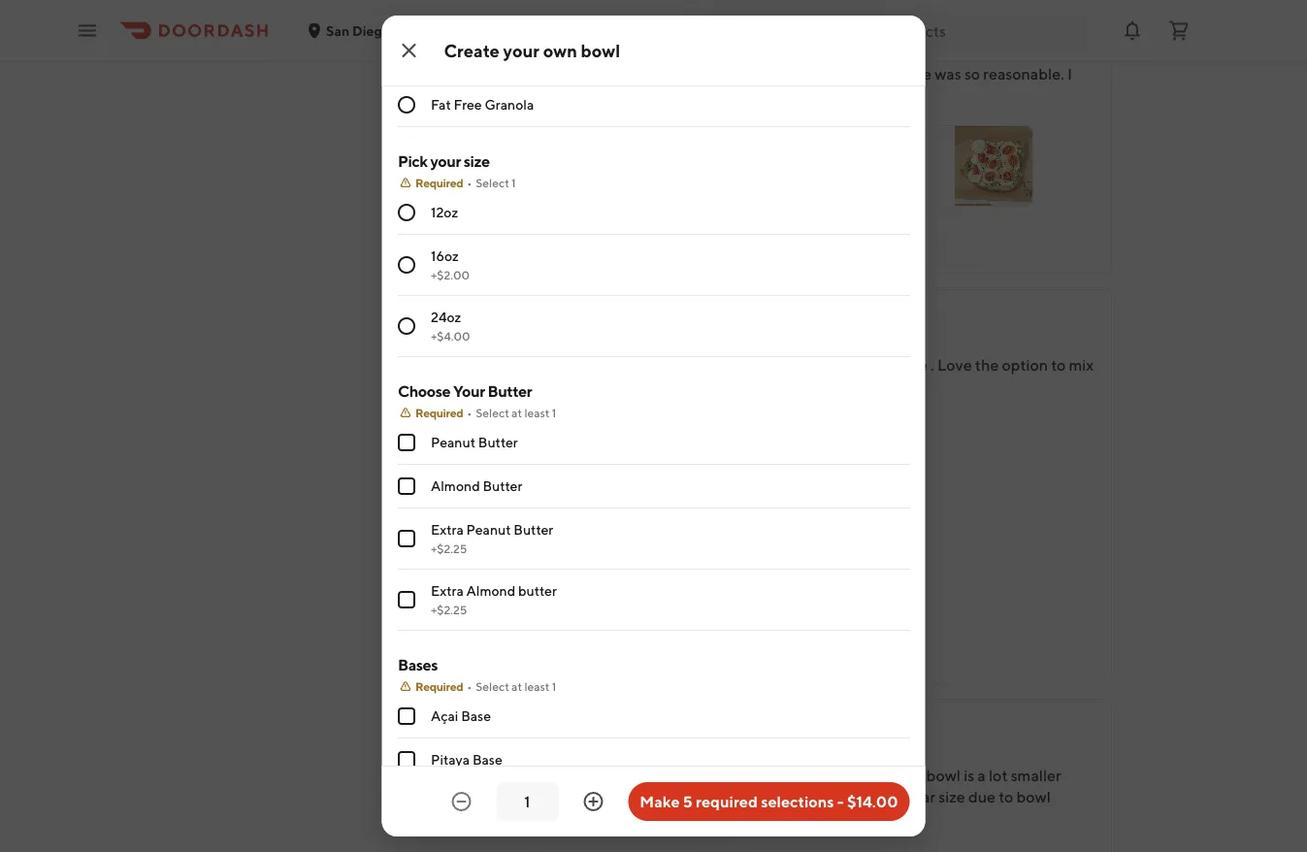 Task type: vqa. For each thing, say whether or not it's contained in the screenshot.
Open Menu IMAGE
yes



Task type: locate. For each thing, give the bounding box(es) containing it.
1 • select at least 1 from the top
[[467, 406, 556, 419]]

2 extra from the top
[[431, 583, 463, 599]]

extra for extra almond butter
[[431, 583, 463, 599]]

granola for fat free granola
[[485, 97, 534, 113]]

almond down 'peanut butter'
[[431, 478, 480, 494]]

1 vertical spatial create your own bowl
[[538, 450, 667, 466]]

2 horizontal spatial your
[[581, 450, 608, 466]]

• select at least 1 down your
[[467, 406, 556, 419]]

1 vertical spatial your
[[430, 152, 461, 170]]

• select at least 1 inside bases group
[[467, 680, 556, 693]]

bases group
[[398, 654, 910, 853]]

Honey almond  granola radio
[[398, 52, 415, 70]]

at
[[511, 406, 522, 419], [511, 680, 522, 693]]

• inside choose your butter group
[[467, 406, 472, 419]]

• select at least 1
[[467, 406, 556, 419], [467, 680, 556, 693]]

extra down extra peanut butter +$2.25 at bottom
[[431, 583, 463, 599]]

+$2.25
[[431, 542, 467, 555], [431, 603, 467, 617]]

0 vertical spatial at
[[511, 406, 522, 419]]

required inside bases group
[[415, 680, 463, 693]]

butter
[[487, 382, 532, 401], [478, 435, 518, 451], [483, 478, 522, 494], [513, 522, 553, 538]]

0 vertical spatial +$2.25
[[431, 542, 467, 555]]

1 vertical spatial extra
[[431, 583, 463, 599]]

notification bell image
[[1121, 19, 1145, 42]]

1 vertical spatial • select at least 1
[[467, 680, 556, 693]]

extra for extra peanut butter
[[431, 522, 463, 538]]

2 required from the top
[[415, 406, 463, 419]]

least down butter
[[524, 680, 549, 693]]

3 required from the top
[[415, 680, 463, 693]]

granola
[[518, 9, 567, 25], [485, 97, 534, 113]]

2 select from the top
[[476, 406, 509, 419]]

1 vertical spatial 1
[[552, 406, 556, 419]]

bowl
[[581, 40, 621, 61], [638, 450, 667, 466]]

bases
[[398, 656, 438, 674]]

3 select from the top
[[476, 680, 509, 693]]

$14.00
[[848, 793, 899, 811]]

select for size
[[476, 176, 509, 189]]

0 horizontal spatial your
[[430, 152, 461, 170]]

peanut down almond butter
[[466, 522, 511, 538]]

1 vertical spatial base
[[472, 752, 502, 768]]

5
[[683, 793, 693, 811]]

choose your butter
[[398, 382, 532, 401]]

granola right "flax"
[[518, 9, 567, 25]]

required for choose
[[415, 406, 463, 419]]

1 vertical spatial own
[[611, 450, 636, 466]]

Pumpkin Flax Granola radio
[[398, 9, 415, 26]]

base for pitaya base
[[472, 752, 502, 768]]

extra down almond butter
[[431, 522, 463, 538]]

1 vertical spatial almond
[[466, 583, 515, 599]]

required down the choose
[[415, 406, 463, 419]]

required down pick your size
[[415, 176, 463, 189]]

select for butter
[[476, 406, 509, 419]]

0 vertical spatial own
[[543, 40, 578, 61]]

2 • select at least 1 from the top
[[467, 680, 556, 693]]

1 vertical spatial granola
[[485, 97, 534, 113]]

0 horizontal spatial create
[[444, 40, 500, 61]]

1
[[511, 176, 516, 189], [552, 406, 556, 419], [552, 680, 556, 693]]

pick your size group
[[398, 151, 910, 357]]

-
[[838, 793, 845, 811]]

+$2.25 inside extra almond butter +$2.25
[[431, 603, 467, 617]]

0 horizontal spatial bowl
[[581, 40, 621, 61]]

roots toast image
[[956, 127, 1033, 206]]

extra inside extra almond butter +$2.25
[[431, 583, 463, 599]]

create right 'peanut butter'
[[538, 450, 579, 466]]

1 horizontal spatial your
[[503, 40, 540, 61]]

• up açai base
[[467, 680, 472, 693]]

0 vertical spatial select
[[476, 176, 509, 189]]

None checkbox
[[398, 530, 415, 548], [398, 591, 415, 609], [398, 530, 415, 548], [398, 591, 415, 609]]

group containing pumpkin flax granola
[[398, 0, 910, 127]]

least down choose your butter
[[524, 406, 549, 419]]

size
[[463, 152, 490, 170]]

fat free granola
[[431, 97, 534, 113]]

1 vertical spatial +$2.25
[[431, 603, 467, 617]]

at up 'peanut butter'
[[511, 406, 522, 419]]

2 vertical spatial required
[[415, 680, 463, 693]]

0 vertical spatial base
[[461, 708, 491, 724]]

0 vertical spatial extra
[[431, 522, 463, 538]]

1 inside bases group
[[552, 680, 556, 693]]

least
[[524, 406, 549, 419], [524, 680, 549, 693]]

helpful button
[[525, 227, 615, 258]]

least inside choose your butter group
[[524, 406, 549, 419]]

at inside bases group
[[511, 680, 522, 693]]

select
[[476, 176, 509, 189], [476, 406, 509, 419], [476, 680, 509, 693]]

0 vertical spatial bowl
[[581, 40, 621, 61]]

almond
[[474, 53, 520, 69]]

required inside pick your size group
[[415, 176, 463, 189]]

2 vertical spatial select
[[476, 680, 509, 693]]

at for bases
[[511, 680, 522, 693]]

your
[[503, 40, 540, 61], [430, 152, 461, 170], [581, 450, 608, 466]]

1 least from the top
[[524, 406, 549, 419]]

açai
[[431, 708, 458, 724]]

1 horizontal spatial create
[[538, 450, 579, 466]]

0 vertical spatial 1
[[511, 176, 516, 189]]

16oz +$2.00
[[431, 248, 469, 282]]

1 vertical spatial create
[[538, 450, 579, 466]]

least for choose your butter
[[524, 406, 549, 419]]

1 vertical spatial peanut
[[466, 522, 511, 538]]

extra inside extra peanut butter +$2.25
[[431, 522, 463, 538]]

• for choose your butter
[[467, 406, 472, 419]]

select inside pick your size group
[[476, 176, 509, 189]]

• select at least 1 inside choose your butter group
[[467, 406, 556, 419]]

1 required from the top
[[415, 176, 463, 189]]

+$2.25 inside extra peanut butter +$2.25
[[431, 542, 467, 555]]

create your own bowl button
[[525, 417, 714, 499]]

granola right free
[[485, 97, 534, 113]]

+$2.00
[[431, 268, 469, 282]]

1 horizontal spatial own
[[611, 450, 636, 466]]

make 5 required selections - $14.00
[[640, 793, 899, 811]]

2 at from the top
[[511, 680, 522, 693]]

create down pumpkin
[[444, 40, 500, 61]]

0 vertical spatial • select at least 1
[[467, 406, 556, 419]]

None radio
[[398, 256, 415, 274], [398, 318, 415, 335], [398, 256, 415, 274], [398, 318, 415, 335]]

pick your size
[[398, 152, 490, 170]]

• select at least 1 for choose your butter
[[467, 406, 556, 419]]

pamela l
[[525, 17, 588, 35]]

0 vertical spatial granola
[[518, 9, 567, 25]]

0 vertical spatial required
[[415, 176, 463, 189]]

butter
[[518, 583, 557, 599]]

0 vertical spatial create your own bowl
[[444, 40, 621, 61]]

butter up butter
[[513, 522, 553, 538]]

0 vertical spatial least
[[524, 406, 549, 419]]

own inside button
[[611, 450, 636, 466]]

pumpkin
[[431, 9, 486, 25]]

0 vertical spatial create
[[444, 40, 500, 61]]

select up açai base
[[476, 680, 509, 693]]

pumpkin flax granola
[[431, 9, 567, 25]]

1 inside choose your butter group
[[552, 406, 556, 419]]

l
[[579, 17, 588, 35]]

1 vertical spatial at
[[511, 680, 522, 693]]

2 least from the top
[[524, 680, 549, 693]]

3/12/22
[[615, 46, 664, 62]]

• down your
[[467, 406, 472, 419]]

almond
[[431, 478, 480, 494], [466, 583, 515, 599]]

1 at from the top
[[511, 406, 522, 419]]

2 vertical spatial 1
[[552, 680, 556, 693]]

peanut right peanut butter checkbox
[[431, 435, 475, 451]]

+$2.25 for almond
[[431, 603, 467, 617]]

• down size
[[467, 176, 472, 189]]

pitaya base
[[431, 752, 502, 768]]

0 vertical spatial your
[[503, 40, 540, 61]]

1 vertical spatial least
[[524, 680, 549, 693]]

• select at least 1 up açai base
[[467, 680, 556, 693]]

at for choose your butter
[[511, 406, 522, 419]]

flax
[[489, 9, 515, 25]]

group
[[398, 0, 910, 127]]

+$2.25 up extra almond butter +$2.25
[[431, 542, 467, 555]]

at down extra almond butter +$2.25
[[511, 680, 522, 693]]

least inside bases group
[[524, 680, 549, 693]]

extra
[[431, 522, 463, 538], [431, 583, 463, 599]]

12oz
[[431, 204, 458, 220]]

• inside bases group
[[467, 680, 472, 693]]

1 +$2.25 from the top
[[431, 542, 467, 555]]

almond left butter
[[466, 583, 515, 599]]

make 5 required selections - $14.00 button
[[628, 783, 910, 821]]

+$2.25 up bases
[[431, 603, 467, 617]]

peanut
[[431, 435, 475, 451], [466, 522, 511, 538]]

select inside choose your butter group
[[476, 406, 509, 419]]

• select at least 1 for bases
[[467, 680, 556, 693]]

base right açai
[[461, 708, 491, 724]]

select inside bases group
[[476, 680, 509, 693]]

create
[[444, 40, 500, 61], [538, 450, 579, 466]]

helpful
[[556, 234, 604, 250]]

create your own bowl
[[444, 40, 621, 61], [538, 450, 667, 466]]

• inside pick your size group
[[467, 176, 472, 189]]

pick
[[398, 152, 427, 170]]

0 horizontal spatial own
[[543, 40, 578, 61]]

peanut butter
[[431, 435, 518, 451]]

1 vertical spatial bowl
[[638, 450, 667, 466]]

san
[[326, 22, 350, 38]]

0 items, open order cart image
[[1168, 19, 1191, 42]]

required inside choose your butter group
[[415, 406, 463, 419]]

at inside choose your butter group
[[511, 406, 522, 419]]

24oz
[[431, 309, 461, 325]]

2 vertical spatial your
[[581, 450, 608, 466]]

1 select from the top
[[476, 176, 509, 189]]

1 inside pick your size group
[[511, 176, 516, 189]]

select down your
[[476, 406, 509, 419]]

1 vertical spatial select
[[476, 406, 509, 419]]

butter inside extra peanut butter +$2.25
[[513, 522, 553, 538]]

own
[[543, 40, 578, 61], [611, 450, 636, 466]]

•
[[607, 46, 613, 62], [467, 176, 472, 189], [467, 406, 472, 419], [467, 680, 472, 693]]

required
[[415, 176, 463, 189], [415, 406, 463, 419], [415, 680, 463, 693]]

• left 3/12/22
[[607, 46, 613, 62]]

base right "pitaya"
[[472, 752, 502, 768]]

0 vertical spatial almond
[[431, 478, 480, 494]]

+$2.25 for peanut
[[431, 542, 467, 555]]

2 +$2.25 from the top
[[431, 603, 467, 617]]

1 horizontal spatial bowl
[[638, 450, 667, 466]]

item photo 1 image
[[525, 518, 625, 618]]

extra peanut butter +$2.25
[[431, 522, 553, 555]]

• for pick your size
[[467, 176, 472, 189]]

16oz
[[431, 248, 459, 264]]

select down size
[[476, 176, 509, 189]]

1 vertical spatial required
[[415, 406, 463, 419]]

base
[[461, 708, 491, 724], [472, 752, 502, 768]]

1 extra from the top
[[431, 522, 463, 538]]

required down bases
[[415, 680, 463, 693]]



Task type: describe. For each thing, give the bounding box(es) containing it.
1 for choose your butter
[[552, 406, 556, 419]]

create your own bowl dialog
[[382, 0, 926, 853]]

create your own bowl inside button
[[538, 450, 667, 466]]

open menu image
[[76, 19, 99, 42]]

0 vertical spatial peanut
[[431, 435, 475, 451]]

açai base
[[431, 708, 491, 724]]

base for açai base
[[461, 708, 491, 724]]

zoo
[[393, 22, 418, 38]]

butter right your
[[487, 382, 532, 401]]

diego
[[353, 22, 391, 38]]

san diego zoo button
[[307, 22, 437, 38]]

pamela
[[525, 17, 576, 35]]

peanut inside extra peanut butter +$2.25
[[466, 522, 511, 538]]

Fat Free Granola radio
[[398, 96, 415, 114]]

Almond Butter checkbox
[[398, 478, 415, 495]]

butter down 'peanut butter'
[[483, 478, 522, 494]]

Peanut Butter checkbox
[[398, 434, 415, 452]]

+$4.00
[[431, 329, 470, 343]]

selections
[[761, 793, 835, 811]]

honey almond  granola
[[431, 53, 569, 69]]

12oz radio
[[398, 204, 415, 221]]

san diego zoo
[[326, 22, 418, 38]]

choose
[[398, 382, 450, 401]]

own inside dialog
[[543, 40, 578, 61]]

decrease quantity by 1 image
[[450, 790, 473, 814]]

bowl inside button
[[638, 450, 667, 466]]

almond butter
[[431, 478, 522, 494]]

extra almond butter +$2.25
[[431, 583, 557, 617]]

almond inside extra almond butter +$2.25
[[466, 583, 515, 599]]

your
[[453, 382, 485, 401]]

create your own bowl inside dialog
[[444, 40, 621, 61]]

choose your butter group
[[398, 381, 910, 631]]

your inside button
[[581, 450, 608, 466]]

• select 1
[[467, 176, 516, 189]]

bowl inside dialog
[[581, 40, 621, 61]]

1 for bases
[[552, 680, 556, 693]]

24oz +$4.00
[[431, 309, 470, 343]]

• 3/12/22
[[607, 46, 664, 62]]

required
[[696, 793, 758, 811]]

honey
[[431, 53, 471, 69]]

granola
[[523, 53, 569, 69]]

pitaya
[[431, 752, 470, 768]]

free
[[454, 97, 482, 113]]

Pitaya Base checkbox
[[398, 752, 415, 769]]

close create your own bowl image
[[398, 39, 421, 62]]

• for bases
[[467, 680, 472, 693]]

Açai Base checkbox
[[398, 708, 415, 725]]

least for bases
[[524, 680, 549, 693]]

fat
[[431, 97, 451, 113]]

required for pick
[[415, 176, 463, 189]]

create inside dialog
[[444, 40, 500, 61]]

increase quantity by 1 image
[[582, 790, 605, 814]]

butter up almond butter
[[478, 435, 518, 451]]

Current quantity is 1 number field
[[508, 791, 547, 813]]

make
[[640, 793, 680, 811]]

item photo 2 image
[[633, 518, 733, 618]]

create inside button
[[538, 450, 579, 466]]

your inside group
[[430, 152, 461, 170]]

granola for pumpkin flax granola
[[518, 9, 567, 25]]



